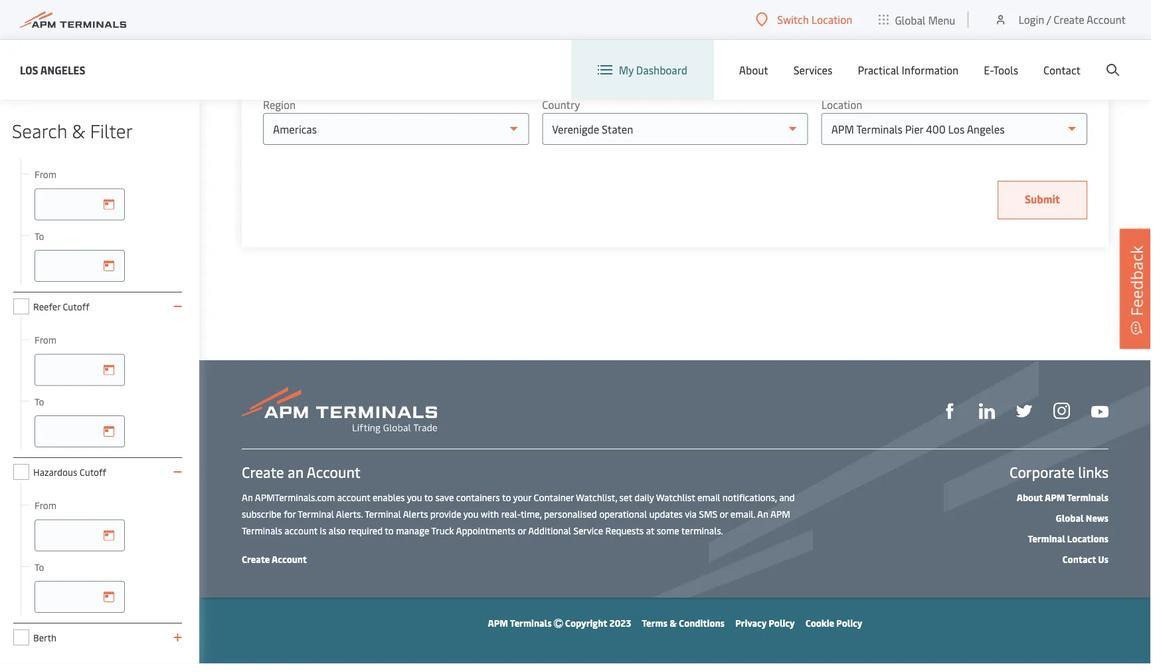Task type: locate. For each thing, give the bounding box(es) containing it.
angeles
[[40, 62, 85, 77]]

1 vertical spatial or
[[518, 524, 527, 536]]

login
[[1019, 12, 1045, 27]]

requests
[[606, 524, 644, 536]]

some
[[657, 524, 680, 536]]

tools
[[994, 63, 1019, 77]]

history
[[530, 39, 560, 51]]

provide
[[431, 507, 462, 520]]

1 vertical spatial &
[[670, 616, 677, 629]]

create account
[[242, 552, 307, 565]]

cutoff right reefer
[[63, 300, 90, 313]]

1 vertical spatial account
[[285, 524, 318, 536]]

policy right privacy
[[769, 616, 795, 629]]

2 to text field from the top
[[35, 581, 125, 613]]

account right /
[[1087, 12, 1127, 27]]

policy for cookie policy
[[837, 616, 863, 629]]

2 policy from the left
[[837, 616, 863, 629]]

required
[[348, 524, 383, 536]]

account down for
[[272, 552, 307, 565]]

about for about
[[740, 63, 769, 77]]

e-tools button
[[985, 40, 1019, 100]]

location down services
[[822, 97, 863, 112]]

from text field down the reefer cutoff
[[35, 354, 125, 386]]

еnquiry
[[397, 39, 429, 51]]

0 vertical spatial to text field
[[35, 415, 125, 447]]

alerts.
[[336, 507, 363, 520]]

linkedin__x28_alt_x29__3_ link
[[980, 401, 996, 419]]

0 vertical spatial apm
[[1046, 491, 1066, 503]]

linkedin image
[[980, 403, 996, 419]]

terminals up global news "link"
[[1068, 491, 1109, 503]]

from down the search
[[35, 168, 57, 180]]

apm left 'ⓒ'
[[488, 616, 509, 629]]

cutoff for reefer cutoff
[[63, 300, 90, 313]]

container left event
[[462, 39, 502, 51]]

0 horizontal spatial policy
[[769, 616, 795, 629]]

1 vertical spatial apm
[[771, 507, 791, 520]]

location
[[812, 12, 853, 27], [822, 97, 863, 112]]

hazardous
[[33, 466, 77, 478]]

1 vertical spatial from text field
[[35, 519, 125, 551]]

2 vertical spatial from
[[35, 499, 57, 511]]

from text field down hazardous cutoff
[[35, 519, 125, 551]]

1 vertical spatial to
[[35, 395, 44, 407]]

account inside "login / create account" link
[[1087, 12, 1127, 27]]

contact down "login / create account" link
[[1044, 63, 1081, 77]]

0 vertical spatial account
[[337, 491, 371, 503]]

1 horizontal spatial account
[[337, 491, 371, 503]]

or down time,
[[518, 524, 527, 536]]

2 horizontal spatial terminals
[[1068, 491, 1109, 503]]

1 to text field from the top
[[35, 415, 125, 447]]

terminal down enables
[[365, 507, 401, 520]]

global news
[[1057, 511, 1109, 524]]

additional
[[529, 524, 571, 536]]

links
[[1079, 462, 1109, 482]]

filter
[[90, 117, 133, 143]]

terminals left 'ⓒ'
[[510, 616, 552, 629]]

2 horizontal spatial apm
[[1046, 491, 1066, 503]]

an right email. at the bottom of the page
[[758, 507, 769, 520]]

3 to from the top
[[35, 560, 44, 573]]

to left the manage
[[385, 524, 394, 536]]

create account link
[[242, 552, 307, 565]]

search & filter
[[12, 117, 133, 143]]

terminals
[[1068, 491, 1109, 503], [242, 524, 282, 536], [510, 616, 552, 629]]

0 vertical spatial from text field
[[35, 354, 125, 386]]

from
[[35, 168, 57, 180], [35, 333, 57, 346], [35, 499, 57, 511]]

terminals down subscribe
[[242, 524, 282, 536]]

0 horizontal spatial or
[[518, 524, 527, 536]]

0 horizontal spatial account
[[285, 524, 318, 536]]

0 vertical spatial to
[[35, 229, 44, 242]]

terminal up is
[[298, 507, 334, 520]]

1 horizontal spatial about
[[1017, 491, 1044, 503]]

my dashboard button
[[598, 40, 688, 100]]

about apm terminals link
[[1017, 491, 1109, 503]]

1 vertical spatial cutoff
[[80, 466, 106, 478]]

youtube image
[[1092, 406, 1109, 418]]

0 vertical spatial about
[[740, 63, 769, 77]]

global left the menu
[[896, 12, 926, 27]]

1 horizontal spatial global
[[1057, 511, 1085, 524]]

0 vertical spatial terminals
[[1068, 491, 1109, 503]]

2 to from the top
[[35, 395, 44, 407]]

ⓒ
[[554, 616, 563, 629]]

to text field for hazardous
[[35, 581, 125, 613]]

from down reefer
[[35, 333, 57, 346]]

to text field up berth
[[35, 581, 125, 613]]

sms
[[699, 507, 718, 520]]

3 from from the top
[[35, 499, 57, 511]]

contact us
[[1063, 552, 1109, 565]]

login / create account link
[[995, 0, 1127, 39]]

& right terms
[[670, 616, 677, 629]]

0 vertical spatial location
[[812, 12, 853, 27]]

1 vertical spatial terminals
[[242, 524, 282, 536]]

create down subscribe
[[242, 552, 270, 565]]

services
[[794, 63, 833, 77]]

To text field
[[35, 415, 125, 447], [35, 581, 125, 613]]

container inside the an apmterminals.com account enables you to save containers to your container watchlist, set daily watchlist email notifications, and subscribe for terminal alerts. terminal alerts provide you with real-time, personalised operational updates via sms or email. an apm terminals account is also required to manage truck appointments or additional service requests at some terminals.
[[534, 491, 574, 503]]

an
[[242, 491, 253, 503], [758, 507, 769, 520]]

0 horizontal spatial about
[[740, 63, 769, 77]]

contact down the locations
[[1063, 552, 1097, 565]]

to text field up hazardous cutoff
[[35, 415, 125, 447]]

about down corporate
[[1017, 491, 1044, 503]]

watchlist,
[[576, 491, 618, 503]]

0 horizontal spatial an
[[242, 491, 253, 503]]

practical information button
[[858, 40, 959, 100]]

you tube link
[[1092, 402, 1109, 418]]

cutoff right the hazardous
[[80, 466, 106, 478]]

to text field for reefer
[[35, 415, 125, 447]]

& for terms
[[670, 616, 677, 629]]

personalised
[[544, 507, 597, 520]]

to
[[35, 229, 44, 242], [35, 395, 44, 407], [35, 560, 44, 573]]

From text field
[[35, 188, 125, 220]]

global up the terminal locations link
[[1057, 511, 1085, 524]]

terminal
[[298, 507, 334, 520], [365, 507, 401, 520], [1029, 532, 1066, 544]]

0 vertical spatial container
[[462, 39, 502, 51]]

1 horizontal spatial container
[[534, 491, 574, 503]]

2 vertical spatial create
[[242, 552, 270, 565]]

vessel
[[593, 39, 620, 51]]

account right an
[[307, 462, 361, 482]]

1 vertical spatial from
[[35, 333, 57, 346]]

1 vertical spatial global
[[1057, 511, 1085, 524]]

1 vertical spatial contact
[[1063, 552, 1097, 565]]

contact us link
[[1063, 552, 1109, 565]]

create right /
[[1054, 12, 1085, 27]]

tab list containing import availability
[[242, 24, 1109, 66]]

or
[[720, 507, 729, 520], [518, 524, 527, 536]]

global inside button
[[896, 12, 926, 27]]

0 vertical spatial account
[[1087, 12, 1127, 27]]

you
[[407, 491, 422, 503], [464, 507, 479, 520]]

switch
[[778, 12, 809, 27]]

0 vertical spatial you
[[407, 491, 422, 503]]

you down containers
[[464, 507, 479, 520]]

1 vertical spatial container
[[534, 491, 574, 503]]

1 horizontal spatial apm
[[771, 507, 791, 520]]

policy for privacy policy
[[769, 616, 795, 629]]

1 vertical spatial create
[[242, 462, 284, 482]]

0 vertical spatial contact
[[1044, 63, 1081, 77]]

export
[[367, 39, 395, 51]]

0 vertical spatial &
[[72, 117, 85, 143]]

cutoff
[[63, 300, 90, 313], [80, 466, 106, 478]]

1 horizontal spatial an
[[758, 507, 769, 520]]

tab list
[[242, 24, 1109, 66]]

0 horizontal spatial &
[[72, 117, 85, 143]]

to left save
[[424, 491, 433, 503]]

0 vertical spatial create
[[1054, 12, 1085, 27]]

policy right cookie
[[837, 616, 863, 629]]

apm down corporate links
[[1046, 491, 1066, 503]]

2 from from the top
[[35, 333, 57, 346]]

cutoff for hazardous cutoff
[[80, 466, 106, 478]]

& left "filter"
[[72, 117, 85, 143]]

an up subscribe
[[242, 491, 253, 503]]

about for about apm terminals
[[1017, 491, 1044, 503]]

at
[[647, 524, 655, 536]]

about left services
[[740, 63, 769, 77]]

2 vertical spatial to
[[35, 560, 44, 573]]

you up alerts
[[407, 491, 422, 503]]

0 horizontal spatial apm
[[488, 616, 509, 629]]

None checkbox
[[13, 298, 29, 314], [13, 464, 29, 480], [13, 629, 29, 645], [13, 298, 29, 314], [13, 464, 29, 480], [13, 629, 29, 645]]

services button
[[794, 40, 833, 100]]

import availability button
[[242, 24, 351, 66]]

apm terminals ⓒ copyright 2023
[[488, 616, 632, 629]]

1 horizontal spatial you
[[464, 507, 479, 520]]

to
[[424, 491, 433, 503], [502, 491, 511, 503], [385, 524, 394, 536]]

1 horizontal spatial terminals
[[510, 616, 552, 629]]

or right sms
[[720, 507, 729, 520]]

container up personalised
[[534, 491, 574, 503]]

submit
[[1026, 192, 1061, 206]]

instagram image
[[1054, 403, 1071, 419]]

0 horizontal spatial you
[[407, 491, 422, 503]]

1 policy from the left
[[769, 616, 795, 629]]

location right switch
[[812, 12, 853, 27]]

2 from text field from the top
[[35, 519, 125, 551]]

manage
[[396, 524, 430, 536]]

terminal down 'global news'
[[1029, 532, 1066, 544]]

feedback
[[1126, 246, 1148, 316]]

from for reefer cutoff
[[35, 333, 57, 346]]

berth
[[33, 631, 57, 644]]

account
[[1087, 12, 1127, 27], [307, 462, 361, 482], [272, 552, 307, 565]]

0 vertical spatial cutoff
[[63, 300, 90, 313]]

0 vertical spatial global
[[896, 12, 926, 27]]

account down for
[[285, 524, 318, 536]]

1 horizontal spatial or
[[720, 507, 729, 520]]

create left an
[[242, 462, 284, 482]]

global for global menu
[[896, 12, 926, 27]]

container
[[462, 39, 502, 51], [534, 491, 574, 503]]

1 horizontal spatial &
[[670, 616, 677, 629]]

account up alerts.
[[337, 491, 371, 503]]

2 horizontal spatial terminal
[[1029, 532, 1066, 544]]

1 horizontal spatial policy
[[837, 616, 863, 629]]

email
[[698, 491, 721, 503]]

From text field
[[35, 354, 125, 386], [35, 519, 125, 551]]

1 vertical spatial to text field
[[35, 581, 125, 613]]

import
[[259, 39, 287, 51]]

create inside "login / create account" link
[[1054, 12, 1085, 27]]

0 horizontal spatial terminals
[[242, 524, 282, 536]]

los
[[20, 62, 38, 77]]

watchlist
[[656, 491, 696, 503]]

conditions
[[679, 616, 725, 629]]

1 vertical spatial about
[[1017, 491, 1044, 503]]

0 horizontal spatial container
[[462, 39, 502, 51]]

apm down and
[[771, 507, 791, 520]]

0 vertical spatial or
[[720, 507, 729, 520]]

1 from text field from the top
[[35, 354, 125, 386]]

reefer
[[33, 300, 61, 313]]

0 horizontal spatial global
[[896, 12, 926, 27]]

cookie
[[806, 616, 835, 629]]

0 vertical spatial from
[[35, 168, 57, 180]]

from down the hazardous
[[35, 499, 57, 511]]

to left your
[[502, 491, 511, 503]]

policy
[[769, 616, 795, 629], [837, 616, 863, 629]]

0 horizontal spatial to
[[385, 524, 394, 536]]



Task type: describe. For each thing, give the bounding box(es) containing it.
to for reefer cutoff
[[35, 395, 44, 407]]

terminal locations
[[1029, 532, 1109, 544]]

subscribe
[[242, 507, 282, 520]]

facebook image
[[943, 403, 958, 419]]

service
[[574, 524, 604, 536]]

2 horizontal spatial to
[[502, 491, 511, 503]]

1 horizontal spatial to
[[424, 491, 433, 503]]

from for hazardous cutoff
[[35, 499, 57, 511]]

event
[[504, 39, 528, 51]]

1 from from the top
[[35, 168, 57, 180]]

also
[[329, 524, 346, 536]]

vessel schedule button
[[577, 24, 676, 66]]

notifications,
[[723, 491, 778, 503]]

1 horizontal spatial terminal
[[365, 507, 401, 520]]

los angeles link
[[20, 61, 85, 78]]

my
[[619, 63, 634, 77]]

export еnquiry
[[367, 39, 429, 51]]

region
[[263, 97, 296, 112]]

0 horizontal spatial terminal
[[298, 507, 334, 520]]

submit button
[[998, 181, 1088, 219]]

copyright
[[566, 616, 608, 629]]

feedback button
[[1121, 229, 1152, 349]]

2 vertical spatial apm
[[488, 616, 509, 629]]

e-
[[985, 63, 994, 77]]

apmterminals.com
[[255, 491, 335, 503]]

create an account
[[242, 462, 361, 482]]

0 vertical spatial an
[[242, 491, 253, 503]]

contact button
[[1044, 40, 1081, 100]]

global for global news
[[1057, 511, 1085, 524]]

1 vertical spatial an
[[758, 507, 769, 520]]

terms & conditions link
[[642, 616, 725, 629]]

/
[[1047, 12, 1052, 27]]

real-
[[502, 507, 521, 520]]

global menu
[[896, 12, 956, 27]]

2023
[[610, 616, 632, 629]]

cookie policy link
[[806, 616, 863, 629]]

privacy policy link
[[736, 616, 795, 629]]

To text field
[[35, 250, 125, 282]]

locations
[[1068, 532, 1109, 544]]

an apmterminals.com account enables you to save containers to your container watchlist, set daily watchlist email notifications, and subscribe for terminal alerts. terminal alerts provide you with real-time, personalised operational updates via sms or email. an apm terminals account is also required to manage truck appointments or additional service requests at some terminals.
[[242, 491, 795, 536]]

is
[[320, 524, 327, 536]]

menu
[[929, 12, 956, 27]]

cookie policy
[[806, 616, 863, 629]]

import availability
[[259, 39, 334, 51]]

shape link
[[943, 401, 958, 419]]

1 vertical spatial you
[[464, 507, 479, 520]]

location inside button
[[812, 12, 853, 27]]

create for create an account
[[242, 462, 284, 482]]

time,
[[521, 507, 542, 520]]

save
[[436, 491, 454, 503]]

with
[[481, 507, 499, 520]]

1 vertical spatial account
[[307, 462, 361, 482]]

global news link
[[1057, 511, 1109, 524]]

updates
[[650, 507, 683, 520]]

global menu button
[[866, 0, 969, 40]]

appointments
[[456, 524, 516, 536]]

corporate
[[1010, 462, 1075, 482]]

from text field for reefer
[[35, 354, 125, 386]]

2 vertical spatial account
[[272, 552, 307, 565]]

1 vertical spatial location
[[822, 97, 863, 112]]

information
[[902, 63, 959, 77]]

switch location
[[778, 12, 853, 27]]

create for create account
[[242, 552, 270, 565]]

container inside button
[[462, 39, 502, 51]]

e-tools
[[985, 63, 1019, 77]]

& for search
[[72, 117, 85, 143]]

dashboard
[[637, 63, 688, 77]]

your
[[513, 491, 532, 503]]

an
[[288, 462, 304, 482]]

truck
[[432, 524, 454, 536]]

apm inside the an apmterminals.com account enables you to save containers to your container watchlist, set daily watchlist email notifications, and subscribe for terminal alerts. terminal alerts provide you with real-time, personalised operational updates via sms or email. an apm terminals account is also required to manage truck appointments or additional service requests at some terminals.
[[771, 507, 791, 520]]

instagram link
[[1054, 401, 1071, 419]]

for
[[284, 507, 296, 520]]

terms & conditions
[[642, 616, 725, 629]]

terms
[[642, 616, 668, 629]]

vessel schedule
[[593, 39, 660, 51]]

us
[[1099, 552, 1109, 565]]

schedule
[[622, 39, 660, 51]]

email.
[[731, 507, 756, 520]]

reefer cutoff
[[33, 300, 90, 313]]

terminals.
[[682, 524, 724, 536]]

container event history
[[462, 39, 560, 51]]

export еnquiry button
[[351, 24, 445, 66]]

contact for contact us
[[1063, 552, 1097, 565]]

switch location button
[[757, 12, 853, 27]]

terminals inside the an apmterminals.com account enables you to save containers to your container watchlist, set daily watchlist email notifications, and subscribe for terminal alerts. terminal alerts provide you with real-time, personalised operational updates via sms or email. an apm terminals account is also required to manage truck appointments or additional service requests at some terminals.
[[242, 524, 282, 536]]

los angeles
[[20, 62, 85, 77]]

country
[[543, 97, 580, 112]]

search
[[12, 117, 67, 143]]

to for hazardous cutoff
[[35, 560, 44, 573]]

containers
[[456, 491, 500, 503]]

hazardous cutoff
[[33, 466, 106, 478]]

about button
[[740, 40, 769, 100]]

privacy policy
[[736, 616, 795, 629]]

apmt footer logo image
[[242, 387, 437, 433]]

my dashboard
[[619, 63, 688, 77]]

2 vertical spatial terminals
[[510, 616, 552, 629]]

about apm terminals
[[1017, 491, 1109, 503]]

daily
[[635, 491, 654, 503]]

enables
[[373, 491, 405, 503]]

and
[[780, 491, 795, 503]]

container event history button
[[445, 24, 577, 66]]

contact for contact
[[1044, 63, 1081, 77]]

twitter image
[[1017, 403, 1033, 419]]

via
[[685, 507, 697, 520]]

operational
[[600, 507, 647, 520]]

1 to from the top
[[35, 229, 44, 242]]

from text field for hazardous
[[35, 519, 125, 551]]



Task type: vqa. For each thing, say whether or not it's contained in the screenshot.
Contact Us link
yes



